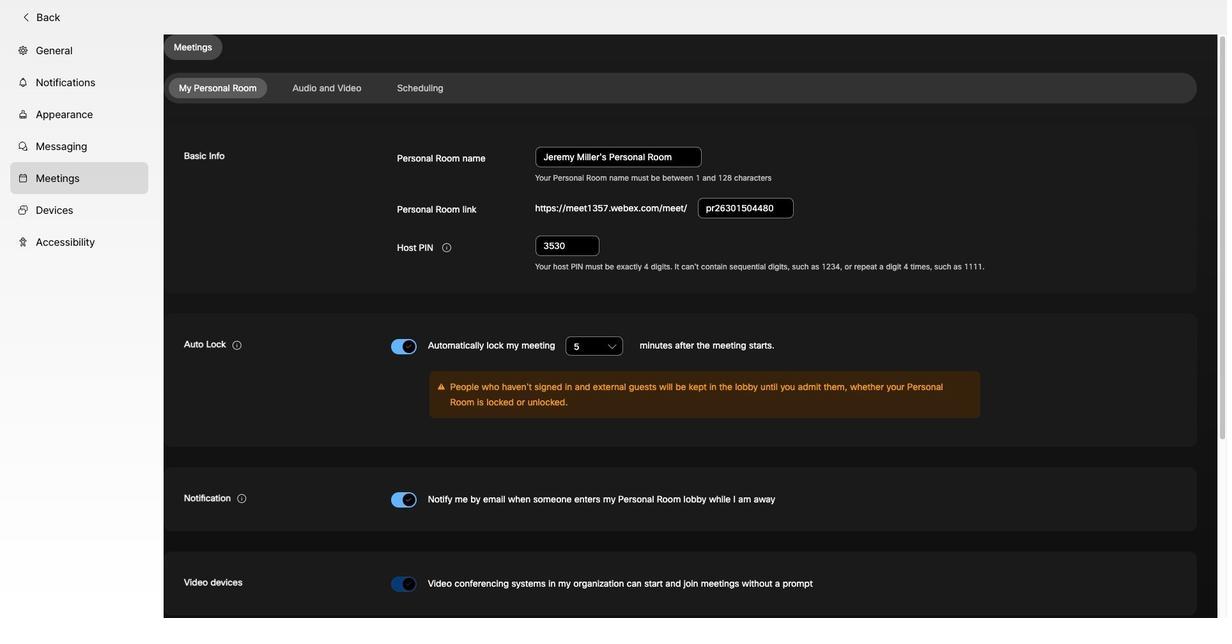 Task type: describe. For each thing, give the bounding box(es) containing it.
devices tab
[[10, 194, 148, 226]]

accessibility tab
[[10, 226, 148, 258]]

appearance tab
[[10, 98, 148, 130]]

meetings tab
[[10, 162, 148, 194]]

settings navigation
[[0, 34, 164, 619]]



Task type: locate. For each thing, give the bounding box(es) containing it.
notifications tab
[[10, 66, 148, 98]]

messaging tab
[[10, 130, 148, 162]]

general tab
[[10, 34, 148, 66]]



Task type: vqa. For each thing, say whether or not it's contained in the screenshot.
"cancel_16" ICON
no



